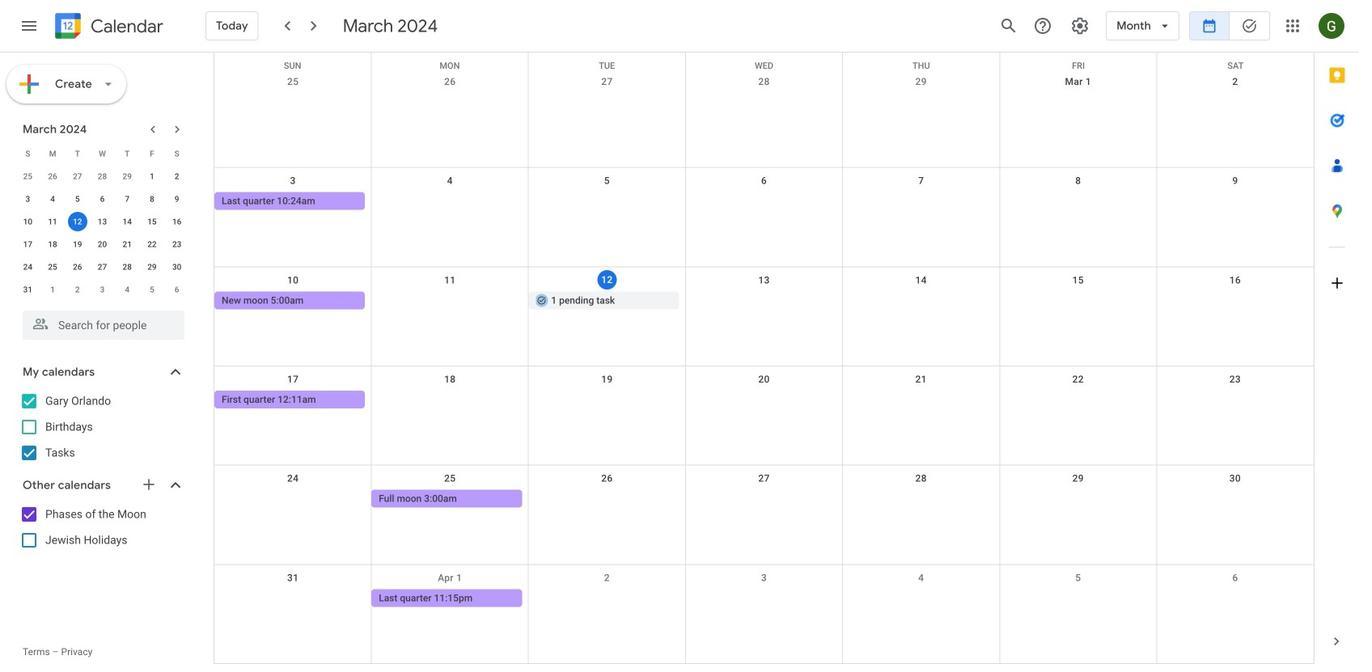 Task type: describe. For each thing, give the bounding box(es) containing it.
april 6 element
[[167, 280, 187, 299]]

23 element
[[167, 235, 187, 254]]

31 element
[[18, 280, 38, 299]]

calendar element
[[52, 10, 163, 45]]

february 26 element
[[43, 167, 62, 186]]

other calendars list
[[3, 502, 201, 553]]

9 element
[[167, 189, 187, 209]]

6 element
[[93, 189, 112, 209]]

february 27 element
[[68, 167, 87, 186]]

15 element
[[142, 212, 162, 231]]

april 2 element
[[68, 280, 87, 299]]

24 element
[[18, 257, 38, 277]]

14 element
[[117, 212, 137, 231]]

march 2024 grid
[[15, 142, 189, 301]]

29 element
[[142, 257, 162, 277]]

26 element
[[68, 257, 87, 277]]

heading inside calendar element
[[87, 17, 163, 36]]

1 element
[[142, 167, 162, 186]]

17 element
[[18, 235, 38, 254]]

21 element
[[117, 235, 137, 254]]

my calendars list
[[3, 388, 201, 466]]

cell inside march 2024 grid
[[65, 210, 90, 233]]

12, today element
[[68, 212, 87, 231]]

25 element
[[43, 257, 62, 277]]

april 1 element
[[43, 280, 62, 299]]

19 element
[[68, 235, 87, 254]]

13 element
[[93, 212, 112, 231]]

16 element
[[167, 212, 187, 231]]

3 element
[[18, 189, 38, 209]]



Task type: locate. For each thing, give the bounding box(es) containing it.
row
[[214, 53, 1314, 71], [214, 69, 1314, 168], [15, 142, 189, 165], [15, 165, 189, 188], [214, 168, 1314, 267], [15, 188, 189, 210], [15, 210, 189, 233], [15, 233, 189, 256], [15, 256, 189, 278], [214, 267, 1314, 367], [15, 278, 189, 301], [214, 367, 1314, 466], [214, 466, 1314, 565], [214, 565, 1314, 664]]

7 element
[[117, 189, 137, 209]]

february 28 element
[[93, 167, 112, 186]]

30 element
[[167, 257, 187, 277]]

main drawer image
[[19, 16, 39, 36]]

cell
[[371, 192, 529, 212], [529, 192, 686, 212], [843, 192, 1000, 212], [1000, 192, 1157, 212], [1157, 192, 1314, 212], [65, 210, 90, 233], [371, 292, 529, 311], [843, 292, 1000, 311], [1000, 292, 1157, 311], [1157, 292, 1314, 311], [371, 391, 529, 410], [529, 391, 686, 410], [843, 391, 1000, 410], [1000, 391, 1157, 410], [1157, 391, 1314, 410], [214, 490, 371, 509], [529, 490, 686, 509], [843, 490, 1000, 509], [1000, 490, 1157, 509], [1157, 490, 1314, 509], [214, 589, 371, 609], [529, 589, 686, 609], [843, 589, 1000, 609], [1000, 589, 1157, 609], [1157, 589, 1314, 609]]

tab list
[[1315, 53, 1359, 619]]

28 element
[[117, 257, 137, 277]]

heading
[[87, 17, 163, 36]]

10 element
[[18, 212, 38, 231]]

27 element
[[93, 257, 112, 277]]

february 29 element
[[117, 167, 137, 186]]

4 element
[[43, 189, 62, 209]]

april 3 element
[[93, 280, 112, 299]]

grid
[[214, 53, 1314, 664]]

22 element
[[142, 235, 162, 254]]

april 4 element
[[117, 280, 137, 299]]

add other calendars image
[[141, 477, 157, 493]]

Search for people text field
[[32, 311, 175, 340]]

row group
[[15, 165, 189, 301]]

2 element
[[167, 167, 187, 186]]

11 element
[[43, 212, 62, 231]]

february 25 element
[[18, 167, 38, 186]]

5 element
[[68, 189, 87, 209]]

8 element
[[142, 189, 162, 209]]

20 element
[[93, 235, 112, 254]]

settings menu image
[[1071, 16, 1090, 36]]

april 5 element
[[142, 280, 162, 299]]

18 element
[[43, 235, 62, 254]]

None search field
[[0, 304, 201, 340]]



Task type: vqa. For each thing, say whether or not it's contained in the screenshot.
the Search for people text box
yes



